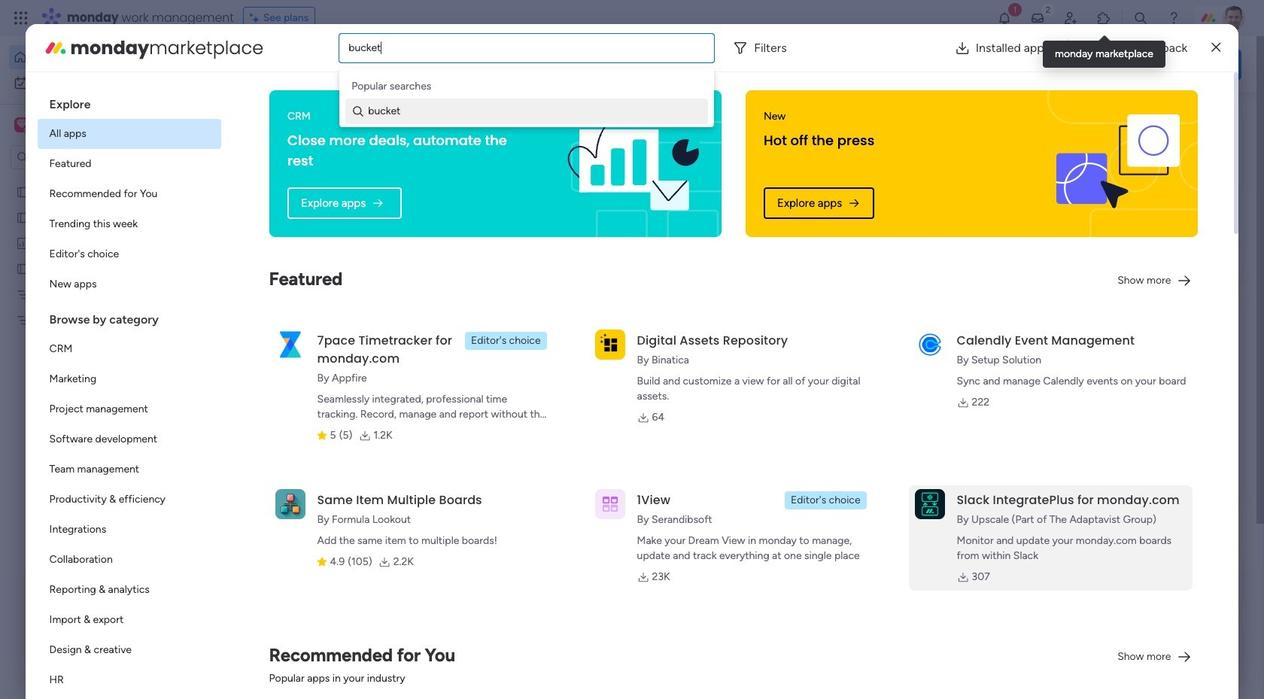 Task type: describe. For each thing, give the bounding box(es) containing it.
search everything image
[[1134, 11, 1149, 26]]

v2 user feedback image
[[1029, 56, 1040, 73]]

1 circle o image from the top
[[1039, 180, 1049, 191]]

templates image image
[[1030, 303, 1229, 407]]

check circle image
[[1039, 199, 1049, 210]]

v2 bolt switch image
[[1146, 56, 1155, 73]]

1 public board image from the top
[[16, 184, 30, 199]]

update feed image
[[1031, 11, 1046, 26]]

2 public board image from the top
[[16, 210, 30, 224]]

1 image
[[1009, 1, 1022, 18]]

check circle image
[[1039, 141, 1049, 153]]

dapulse x slim image
[[1212, 39, 1222, 57]]

notifications image
[[998, 11, 1013, 26]]

1 vertical spatial terry turtle image
[[268, 619, 298, 649]]

getting started element
[[1016, 549, 1242, 609]]

workspace selection element
[[14, 116, 126, 136]]

0 vertical spatial terry turtle image
[[1223, 6, 1247, 30]]

1 horizontal spatial banner logo image
[[1057, 114, 1181, 213]]

select product image
[[14, 11, 29, 26]]

1 horizontal spatial monday marketplace image
[[1097, 11, 1112, 26]]



Task type: locate. For each thing, give the bounding box(es) containing it.
0 vertical spatial monday marketplace image
[[1097, 11, 1112, 26]]

3 public board image from the top
[[16, 261, 30, 276]]

circle o image
[[1039, 180, 1049, 191], [1039, 218, 1049, 229]]

option
[[9, 45, 183, 69], [9, 71, 183, 95], [37, 119, 221, 149], [37, 149, 221, 179], [0, 178, 192, 181], [37, 179, 221, 209], [37, 209, 221, 239], [37, 239, 221, 270], [37, 270, 221, 300], [37, 334, 221, 364], [37, 364, 221, 395], [37, 395, 221, 425], [37, 425, 221, 455], [37, 455, 221, 485], [37, 485, 221, 515], [37, 515, 221, 545], [37, 545, 221, 575], [37, 575, 221, 605], [37, 605, 221, 635], [37, 635, 221, 666], [37, 666, 221, 696]]

0 horizontal spatial banner logo image
[[556, 101, 704, 227]]

1 vertical spatial monday marketplace image
[[43, 36, 67, 60]]

public board image
[[16, 184, 30, 199], [16, 210, 30, 224], [16, 261, 30, 276]]

0 horizontal spatial monday marketplace image
[[43, 36, 67, 60]]

public dashboard image
[[16, 236, 30, 250], [251, 275, 268, 291]]

component image
[[251, 483, 265, 497]]

2 circle o image from the top
[[1039, 218, 1049, 229]]

0 vertical spatial public dashboard image
[[16, 236, 30, 250]]

0 vertical spatial public board image
[[16, 184, 30, 199]]

banner logo image
[[556, 101, 704, 227], [1057, 114, 1181, 213]]

circle o image down check circle icon
[[1039, 218, 1049, 229]]

2 image
[[1042, 1, 1056, 18]]

monday marketplace image
[[1097, 11, 1112, 26], [43, 36, 67, 60]]

1 vertical spatial public dashboard image
[[251, 275, 268, 291]]

heading
[[37, 84, 221, 119], [37, 300, 221, 334]]

1 horizontal spatial public dashboard image
[[251, 275, 268, 291]]

workspace image
[[14, 117, 29, 133]]

quick search results list box
[[233, 141, 980, 525]]

1 vertical spatial public board image
[[16, 210, 30, 224]]

2 vertical spatial public board image
[[16, 261, 30, 276]]

2 heading from the top
[[37, 300, 221, 334]]

list box
[[37, 84, 221, 699], [0, 176, 192, 536]]

circle o image up check circle icon
[[1039, 180, 1049, 191]]

invite members image
[[1064, 11, 1079, 26]]

dapulse x slim image
[[1220, 109, 1238, 127]]

Dropdown input text field
[[349, 41, 383, 54]]

workspace image
[[17, 117, 27, 133]]

help image
[[1167, 11, 1182, 26]]

see plans image
[[250, 10, 263, 26]]

0 horizontal spatial public dashboard image
[[16, 236, 30, 250]]

1 vertical spatial circle o image
[[1039, 218, 1049, 229]]

Search in workspace field
[[32, 149, 126, 166]]

app logo image
[[275, 330, 305, 360], [595, 330, 625, 360], [915, 330, 945, 360], [275, 489, 305, 519], [595, 489, 625, 519], [915, 489, 945, 519]]

0 vertical spatial circle o image
[[1039, 180, 1049, 191]]

2 element
[[384, 567, 403, 585], [384, 567, 403, 585]]

terry turtle image
[[1223, 6, 1247, 30], [268, 619, 298, 649], [268, 674, 298, 699]]

2 vertical spatial terry turtle image
[[268, 674, 298, 699]]

1 vertical spatial heading
[[37, 300, 221, 334]]

1 heading from the top
[[37, 84, 221, 119]]

0 vertical spatial heading
[[37, 84, 221, 119]]

public dashboard image inside quick search results list box
[[251, 275, 268, 291]]



Task type: vqa. For each thing, say whether or not it's contained in the screenshot.
project management field
no



